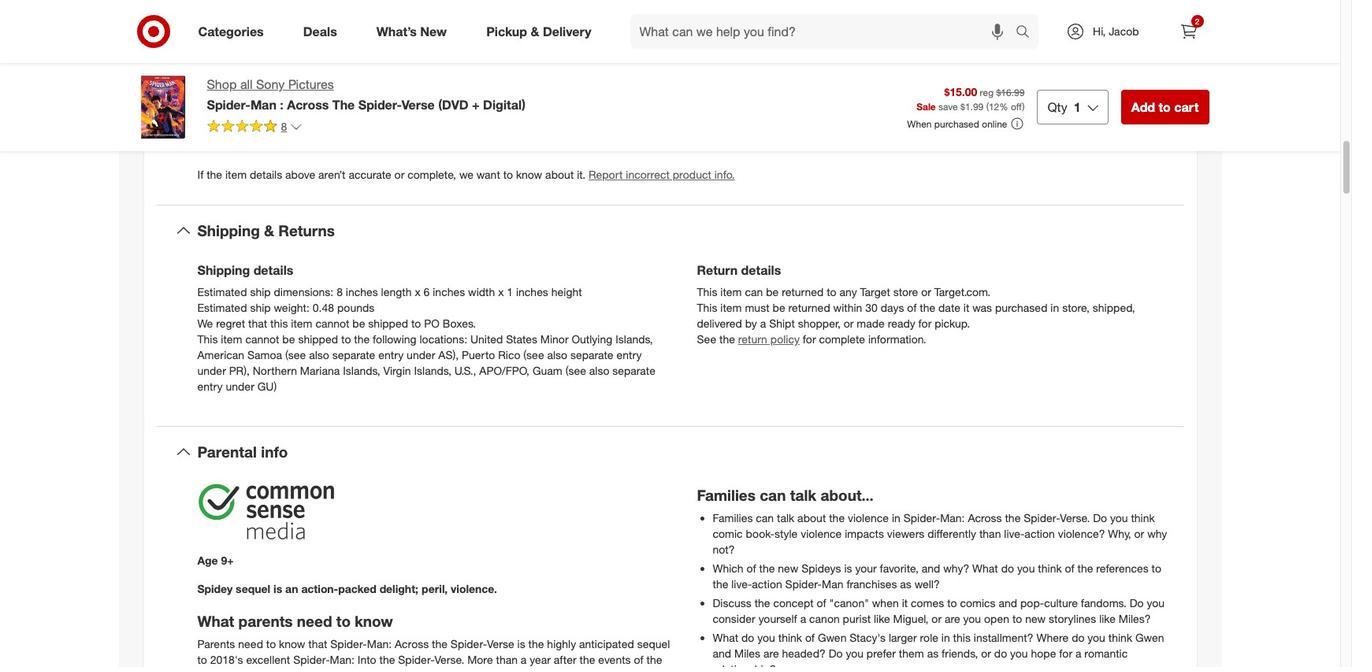 Task type: vqa. For each thing, say whether or not it's contained in the screenshot.
left the Verse
yes



Task type: locate. For each thing, give the bounding box(es) containing it.
verse up more
[[487, 637, 514, 650]]

than inside what parents need to know parents need to know that spider-man: across the spider-verse is the highly anticipated sequel to 2018's excellent spider-man: into the spider-verse. more than a year after the events of th
[[496, 653, 518, 666]]

0 vertical spatial know
[[516, 168, 542, 182]]

& right pickup
[[531, 23, 539, 39]]

why?
[[943, 562, 969, 575]]

regret
[[216, 317, 245, 330]]

this down weight:
[[270, 317, 288, 330]]

above
[[285, 168, 315, 182]]

1 vertical spatial returned
[[788, 301, 830, 315]]

spider- up into
[[330, 637, 367, 650]]

need down action-
[[297, 612, 332, 630]]

spider- right into
[[398, 653, 434, 666]]

of inside return details this item can be returned to any target store or target.com. this item must be returned within 30 days of the date it was purchased in store, shipped, delivered by a shipt shopper, or made ready for pickup. see the return policy for complete information.
[[907, 301, 917, 315]]

aren't
[[318, 168, 345, 182]]

or right store
[[921, 285, 931, 299]]

details inside shipping details estimated ship dimensions: 8 inches length x 6 inches width x 1 inches height estimated ship weight: 0.48 pounds we regret that this item cannot be shipped to po boxes.
[[253, 263, 293, 278]]

1 vertical spatial for
[[803, 333, 816, 346]]

0 horizontal spatial new
[[778, 562, 798, 575]]

0 horizontal spatial like
[[874, 612, 890, 625]]

2 vertical spatial do
[[829, 647, 843, 660]]

spider-
[[207, 97, 250, 113], [358, 97, 402, 113], [903, 511, 940, 525], [1024, 511, 1060, 525], [785, 577, 822, 591], [330, 637, 367, 650], [451, 637, 487, 650], [293, 653, 330, 666], [398, 653, 434, 666]]

1 horizontal spatial violence
[[848, 511, 889, 525]]

as),
[[438, 348, 459, 362]]

1 horizontal spatial than
[[979, 527, 1001, 540]]

0 horizontal spatial that
[[248, 317, 267, 330]]

inches up pounds
[[346, 285, 378, 299]]

1 vertical spatial this
[[953, 631, 971, 644]]

across up usa
[[287, 97, 329, 113]]

man
[[250, 97, 276, 113], [822, 577, 843, 591]]

it inside families can talk about... families can talk about the violence in spider-man: across the spider-verse. do you think comic book-style violence impacts viewers differently than live-action violence? why, or why not? which of the new spideys is your favorite, and why? what do you think of the references to the live-action spider-man franchises as well? discuss the concept of "canon" when it comes to comics and pop-culture fandoms. do you consider yourself a canon purist like miguel, or are you open to new storylines like miles? what do you think of gwen stacy's larger role in this installment? where do you think gwen and miles are headed? do you prefer them as friends, or do you hope for a romantic relationship?
[[902, 596, 908, 610]]

1 horizontal spatial as
[[927, 647, 939, 660]]

3 inches from the left
[[516, 285, 548, 299]]

length
[[381, 285, 412, 299]]

1 vertical spatial that
[[308, 637, 327, 650]]

for right ready
[[918, 317, 932, 330]]

shipping up regret
[[197, 263, 250, 278]]

to inside button
[[1159, 99, 1171, 115]]

0 horizontal spatial about
[[545, 168, 574, 182]]

and up open
[[999, 596, 1017, 610]]

0 horizontal spatial gwen
[[818, 631, 847, 644]]

want
[[477, 168, 500, 182]]

man inside shop all sony pictures spider-man : across the spider-verse (dvd + digital)
[[250, 97, 276, 113]]

are down comics
[[945, 612, 960, 625]]

0 vertical spatial estimated
[[197, 285, 247, 299]]

or left why
[[1134, 527, 1144, 540]]

we
[[197, 317, 213, 330]]

pickup & delivery link
[[473, 14, 611, 49]]

is left the an
[[273, 582, 282, 596]]

it up "miguel,"
[[902, 596, 908, 610]]

what inside what parents need to know parents need to know that spider-man: across the spider-verse is the highly anticipated sequel to 2018's excellent spider-man: into the spider-verse. more than a year after the events of th
[[197, 612, 234, 630]]

shipping inside dropdown button
[[197, 222, 260, 240]]

is
[[844, 562, 852, 575], [273, 582, 282, 596], [517, 637, 525, 650]]

need up excellent
[[238, 637, 263, 650]]

see
[[697, 333, 716, 346]]

about left it. on the left of page
[[545, 168, 574, 182]]

12
[[989, 101, 999, 113]]

minor
[[540, 333, 568, 346]]

0 horizontal spatial sequel
[[236, 582, 270, 596]]

+ right 'age'
[[227, 554, 234, 567]]

shipped inside shipping details estimated ship dimensions: 8 inches length x 6 inches width x 1 inches height estimated ship weight: 0.48 pounds we regret that this item cannot be shipped to po boxes.
[[368, 317, 408, 330]]

2 estimated from the top
[[197, 301, 247, 315]]

apo/fpo,
[[479, 364, 529, 378]]

item down weight:
[[291, 317, 312, 330]]

(see
[[285, 348, 306, 362], [523, 348, 544, 362], [565, 364, 586, 378]]

spideys
[[801, 562, 841, 575]]

(dpci)
[[269, 69, 302, 82]]

across
[[287, 97, 329, 113], [968, 511, 1002, 525], [395, 637, 429, 650]]

ship
[[250, 285, 271, 299], [250, 301, 271, 315]]

outlying
[[572, 333, 612, 346]]

role
[[920, 631, 938, 644]]

new left "spideys"
[[778, 562, 798, 575]]

a left year
[[521, 653, 527, 666]]

0 vertical spatial &
[[531, 23, 539, 39]]

stacy's
[[850, 631, 886, 644]]

friends,
[[942, 647, 978, 660]]

under down locations:
[[407, 348, 435, 362]]

1 horizontal spatial know
[[355, 612, 393, 630]]

spider- up concept
[[785, 577, 822, 591]]

and
[[922, 562, 940, 575], [999, 596, 1017, 610], [713, 647, 731, 660]]

& inside shipping & returns dropdown button
[[264, 222, 274, 240]]

to right the references
[[1152, 562, 1161, 575]]

about inside families can talk about... families can talk about the violence in spider-man: across the spider-verse. do you think comic book-style violence impacts viewers differently than live-action violence? why, or why not? which of the new spideys is your favorite, and why? what do you think of the references to the live-action spider-man franchises as well? discuss the concept of "canon" when it comes to comics and pop-culture fandoms. do you consider yourself a canon purist like miguel, or are you open to new storylines like miles? what do you think of gwen stacy's larger role in this installment? where do you think gwen and miles are headed? do you prefer them as friends, or do you hope for a romantic relationship?
[[797, 511, 826, 525]]

it left was
[[963, 301, 969, 315]]

upc
[[197, 21, 221, 34]]

headed?
[[782, 647, 826, 660]]

know right want
[[516, 168, 542, 182]]

across inside what parents need to know parents need to know that spider-man: across the spider-verse is the highly anticipated sequel to 2018's excellent spider-man: into the spider-verse. more than a year after the events of th
[[395, 637, 429, 650]]

x
[[415, 285, 420, 299], [498, 285, 504, 299]]

0 horizontal spatial verse
[[402, 97, 435, 113]]

about up style
[[797, 511, 826, 525]]

1 horizontal spatial islands,
[[414, 364, 451, 378]]

incorrect
[[626, 168, 670, 182]]

verse left (dvd
[[402, 97, 435, 113]]

1 horizontal spatial about
[[797, 511, 826, 525]]

(
[[986, 101, 989, 113]]

details inside return details this item can be returned to any target store or target.com. this item must be returned within 30 days of the date it was purchased in store, shipped, delivered by a shipt shopper, or made ready for pickup. see the return policy for complete information.
[[741, 263, 781, 278]]

for
[[918, 317, 932, 330], [803, 333, 816, 346], [1059, 647, 1072, 660]]

1 vertical spatial than
[[496, 653, 518, 666]]

be down weight:
[[282, 333, 295, 346]]

this inside families can talk about... families can talk about the violence in spider-man: across the spider-verse. do you think comic book-style violence impacts viewers differently than live-action violence? why, or why not? which of the new spideys is your favorite, and why? what do you think of the references to the live-action spider-man franchises as well? discuss the concept of "canon" when it comes to comics and pop-culture fandoms. do you consider yourself a canon purist like miguel, or are you open to new storylines like miles? what do you think of gwen stacy's larger role in this installment? where do you think gwen and miles are headed? do you prefer them as friends, or do you hope for a romantic relationship?
[[953, 631, 971, 644]]

1 horizontal spatial need
[[297, 612, 332, 630]]

this up friends,
[[953, 631, 971, 644]]

0 vertical spatial ship
[[250, 285, 271, 299]]

0 horizontal spatial also
[[309, 348, 329, 362]]

0 horizontal spatial are
[[763, 647, 779, 660]]

man: inside families can talk about... families can talk about the violence in spider-man: across the spider-verse. do you think comic book-style violence impacts viewers differently than live-action violence? why, or why not? which of the new spideys is your favorite, and why? what do you think of the references to the live-action spider-man franchises as well? discuss the concept of "canon" when it comes to comics and pop-culture fandoms. do you consider yourself a canon purist like miguel, or are you open to new storylines like miles? what do you think of gwen stacy's larger role in this installment? where do you think gwen and miles are headed? do you prefer them as friends, or do you hope for a romantic relationship?
[[940, 511, 965, 525]]

1 vertical spatial and
[[999, 596, 1017, 610]]

cannot
[[315, 317, 349, 330], [245, 333, 279, 346]]

or right usa
[[322, 117, 332, 130]]

1 vertical spatial what
[[197, 612, 234, 630]]

17-
[[331, 69, 348, 82]]

gwen down miles?
[[1135, 631, 1164, 644]]

miles?
[[1119, 612, 1151, 625]]

0 vertical spatial do
[[1093, 511, 1107, 525]]

1 horizontal spatial inches
[[433, 285, 465, 299]]

1 vertical spatial talk
[[777, 511, 794, 525]]

american
[[197, 348, 244, 362]]

returns
[[278, 222, 335, 240]]

1 horizontal spatial gwen
[[1135, 631, 1164, 644]]

0 horizontal spatial man
[[250, 97, 276, 113]]

is left "highly"
[[517, 637, 525, 650]]

2 shipping from the top
[[197, 263, 250, 278]]

(see up the northern
[[285, 348, 306, 362]]

1 horizontal spatial cannot
[[315, 317, 349, 330]]

1 horizontal spatial &
[[531, 23, 539, 39]]

what's new link
[[363, 14, 467, 49]]

shipping inside shipping details estimated ship dimensions: 8 inches length x 6 inches width x 1 inches height estimated ship weight: 0.48 pounds we regret that this item cannot be shipped to po boxes.
[[197, 263, 250, 278]]

0 vertical spatial need
[[297, 612, 332, 630]]

& left returns at the left of the page
[[264, 222, 274, 240]]

violence up impacts
[[848, 511, 889, 525]]

man down sony on the left top
[[250, 97, 276, 113]]

common sense media logo image
[[197, 484, 335, 540]]

under
[[407, 348, 435, 362], [197, 364, 226, 378], [226, 380, 254, 393]]

1 vertical spatial know
[[355, 612, 393, 630]]

1 horizontal spatial this
[[953, 631, 971, 644]]

do right headed?
[[829, 647, 843, 660]]

x left 6
[[415, 285, 420, 299]]

0 horizontal spatial is
[[273, 582, 282, 596]]

for inside families can talk about... families can talk about the violence in spider-man: across the spider-verse. do you think comic book-style violence impacts viewers differently than live-action violence? why, or why not? which of the new spideys is your favorite, and why? what do you think of the references to the live-action spider-man franchises as well? discuss the concept of "canon" when it comes to comics and pop-culture fandoms. do you consider yourself a canon purist like miguel, or are you open to new storylines like miles? what do you think of gwen stacy's larger role in this installment? where do you think gwen and miles are headed? do you prefer them as friends, or do you hope for a romantic relationship?
[[1059, 647, 1072, 660]]

islands, left virgin
[[343, 364, 380, 378]]

do up miles?
[[1130, 596, 1144, 610]]

1 vertical spatial it
[[902, 596, 908, 610]]

: up origin : made in the usa or imported
[[280, 97, 283, 113]]

0 vertical spatial that
[[248, 317, 267, 330]]

0 horizontal spatial across
[[287, 97, 329, 113]]

0 horizontal spatial x
[[415, 285, 420, 299]]

also down minor
[[547, 348, 567, 362]]

& for shipping
[[264, 222, 274, 240]]

2 like from the left
[[1099, 612, 1116, 625]]

item inside shipping details estimated ship dimensions: 8 inches length x 6 inches width x 1 inches height estimated ship weight: 0.48 pounds we regret that this item cannot be shipped to po boxes.
[[291, 317, 312, 330]]

$16.99
[[996, 86, 1025, 98]]

sequel up 'parents'
[[236, 582, 270, 596]]

this down "we"
[[197, 333, 218, 346]]

new
[[778, 562, 798, 575], [1025, 612, 1046, 625]]

2 inches from the left
[[433, 285, 465, 299]]

violence
[[848, 511, 889, 525], [801, 527, 842, 540]]

like down when at the bottom right of the page
[[874, 612, 890, 625]]

details for return
[[741, 263, 781, 278]]

made
[[235, 117, 264, 130]]

man: left into
[[330, 653, 355, 666]]

width
[[468, 285, 495, 299]]

of inside what parents need to know parents need to know that spider-man: across the spider-verse is the highly anticipated sequel to 2018's excellent spider-man: into the spider-verse. more than a year after the events of th
[[634, 653, 643, 666]]

man: up into
[[367, 637, 392, 650]]

you down stacy's
[[846, 647, 864, 660]]

0 horizontal spatial entry
[[197, 380, 223, 393]]

ship left 'dimensions:'
[[250, 285, 271, 299]]

across up differently
[[968, 511, 1002, 525]]

0 vertical spatial cannot
[[315, 317, 349, 330]]

than right more
[[496, 653, 518, 666]]

about
[[545, 168, 574, 182], [797, 511, 826, 525]]

upc : 043396581562
[[197, 21, 301, 34]]

1 horizontal spatial sequel
[[637, 637, 670, 650]]

0 vertical spatial are
[[945, 612, 960, 625]]

& inside pickup & delivery link
[[531, 23, 539, 39]]

it inside return details this item can be returned to any target store or target.com. this item must be returned within 30 days of the date it was purchased in store, shipped, delivered by a shipt shopper, or made ready for pickup. see the return policy for complete information.
[[963, 301, 969, 315]]

verse
[[402, 97, 435, 113], [487, 637, 514, 650]]

item
[[225, 168, 247, 182], [720, 285, 742, 299], [720, 301, 742, 315], [291, 317, 312, 330], [221, 333, 242, 346]]

1 horizontal spatial entry
[[378, 348, 404, 362]]

across down delight;
[[395, 637, 429, 650]]

verse. inside what parents need to know parents need to know that spider-man: across the spider-verse is the highly anticipated sequel to 2018's excellent spider-man: into the spider-verse. more than a year after the events of th
[[434, 653, 464, 666]]

1 vertical spatial need
[[238, 637, 263, 650]]

can inside return details this item can be returned to any target store or target.com. this item must be returned within 30 days of the date it was purchased in store, shipped, delivered by a shipt shopper, or made ready for pickup. see the return policy for complete information.
[[745, 285, 763, 299]]

spider- up the viewers
[[903, 511, 940, 525]]

1 horizontal spatial what
[[713, 631, 738, 644]]

purchased
[[934, 118, 979, 130], [995, 301, 1047, 315]]

0 horizontal spatial islands,
[[343, 364, 380, 378]]

1 horizontal spatial shipped
[[368, 317, 408, 330]]

item down regret
[[221, 333, 242, 346]]

purist
[[843, 612, 871, 625]]

is inside families can talk about... families can talk about the violence in spider-man: across the spider-verse. do you think comic book-style violence impacts viewers differently than live-action violence? why, or why not? which of the new spideys is your favorite, and why? what do you think of the references to the live-action spider-man franchises as well? discuss the concept of "canon" when it comes to comics and pop-culture fandoms. do you consider yourself a canon purist like miguel, or are you open to new storylines like miles? what do you think of gwen stacy's larger role in this installment? where do you think gwen and miles are headed? do you prefer them as friends, or do you hope for a romantic relationship?
[[844, 562, 852, 575]]

qty 1
[[1047, 99, 1081, 115]]

1 vertical spatial shipping
[[197, 263, 250, 278]]

2018's
[[210, 653, 243, 666]]

or down installment?
[[981, 647, 991, 660]]

0 vertical spatial can
[[745, 285, 763, 299]]

item
[[197, 69, 221, 82]]

0 vertical spatial about
[[545, 168, 574, 182]]

1 inches from the left
[[346, 285, 378, 299]]

be up shipt
[[772, 301, 785, 315]]

1 vertical spatial &
[[264, 222, 274, 240]]

inches left height
[[516, 285, 548, 299]]

+ right (dvd
[[472, 97, 480, 113]]

date
[[938, 301, 960, 315]]

$15.00
[[944, 85, 977, 98]]

to down spidey sequel is an action-packed delight; peril, violence.
[[336, 612, 351, 630]]

1 vertical spatial 8
[[337, 285, 343, 299]]

2 vertical spatial man:
[[330, 653, 355, 666]]

2 x from the left
[[498, 285, 504, 299]]

why
[[1147, 527, 1167, 540]]

in
[[267, 117, 275, 130], [1051, 301, 1059, 315], [892, 511, 900, 525], [941, 631, 950, 644]]

do up the violence?
[[1093, 511, 1107, 525]]

also down 'outlying'
[[589, 364, 609, 378]]

for down where
[[1059, 647, 1072, 660]]

0 vertical spatial 1
[[1074, 99, 1081, 115]]

what down consider
[[713, 631, 738, 644]]

under down american
[[197, 364, 226, 378]]

this up delivered at the right top of page
[[697, 301, 717, 315]]

search button
[[1009, 14, 1046, 52]]

why,
[[1108, 527, 1131, 540]]

shipt
[[769, 317, 795, 330]]

than inside families can talk about... families can talk about the violence in spider-man: across the spider-verse. do you think comic book-style violence impacts viewers differently than live-action violence? why, or why not? which of the new spideys is your favorite, and why? what do you think of the references to the live-action spider-man franchises as well? discuss the concept of "canon" when it comes to comics and pop-culture fandoms. do you consider yourself a canon purist like miguel, or are you open to new storylines like miles? what do you think of gwen stacy's larger role in this installment? where do you think gwen and miles are headed? do you prefer them as friends, or do you hope for a romantic relationship?
[[979, 527, 1001, 540]]

families can talk about... families can talk about the violence in spider-man: across the spider-verse. do you think comic book-style violence impacts viewers differently than live-action violence? why, or why not? which of the new spideys is your favorite, and why? what do you think of the references to the live-action spider-man franchises as well? discuss the concept of "canon" when it comes to comics and pop-culture fandoms. do you consider yourself a canon purist like miguel, or are you open to new storylines like miles? what do you think of gwen stacy's larger role in this installment? where do you think gwen and miles are headed? do you prefer them as friends, or do you hope for a romantic relationship?
[[697, 486, 1167, 667]]

hope
[[1031, 647, 1056, 660]]

2 vertical spatial know
[[279, 637, 305, 650]]

online
[[982, 118, 1007, 130]]

1 horizontal spatial 1
[[1074, 99, 1081, 115]]

action up concept
[[752, 577, 782, 591]]

0 vertical spatial man:
[[940, 511, 965, 525]]

samoa
[[247, 348, 282, 362]]

0 horizontal spatial (see
[[285, 348, 306, 362]]

0 horizontal spatial than
[[496, 653, 518, 666]]

inches
[[346, 285, 378, 299], [433, 285, 465, 299], [516, 285, 548, 299]]

0 vertical spatial what
[[972, 562, 998, 575]]

1 shipping from the top
[[197, 222, 260, 240]]

need
[[297, 612, 332, 630], [238, 637, 263, 650]]

are
[[945, 612, 960, 625], [763, 647, 779, 660]]

1 horizontal spatial x
[[498, 285, 504, 299]]

what right why?
[[972, 562, 998, 575]]

differently
[[927, 527, 976, 540]]

1 vertical spatial verse
[[487, 637, 514, 650]]

verse inside what parents need to know parents need to know that spider-man: across the spider-verse is the highly anticipated sequel to 2018's excellent spider-man: into the spider-verse. more than a year after the events of th
[[487, 637, 514, 650]]

parental info button
[[156, 427, 1184, 477]]

verse inside shop all sony pictures spider-man : across the spider-verse (dvd + digital)
[[402, 97, 435, 113]]

of down store
[[907, 301, 917, 315]]

not?
[[713, 543, 735, 556]]

pickup.
[[935, 317, 970, 330]]

2 vertical spatial is
[[517, 637, 525, 650]]

1 horizontal spatial 8
[[337, 285, 343, 299]]

you up pop-
[[1017, 562, 1035, 575]]

1 vertical spatial 1
[[507, 285, 513, 299]]

0 vertical spatial is
[[844, 562, 852, 575]]

discuss
[[713, 596, 751, 610]]

1 vertical spatial is
[[273, 582, 282, 596]]

0 vertical spatial shipping
[[197, 222, 260, 240]]

into
[[358, 653, 376, 666]]

8 left usa
[[281, 120, 287, 133]]

1 vertical spatial estimated
[[197, 301, 247, 315]]

0 vertical spatial live-
[[1004, 527, 1025, 540]]

(dvd
[[438, 97, 469, 113]]

action
[[1025, 527, 1055, 540], [752, 577, 782, 591]]

this down return
[[697, 285, 717, 299]]

relationship?
[[713, 662, 776, 667]]

1 vertical spatial shipped
[[298, 333, 338, 346]]

mariana
[[300, 364, 340, 378]]

events
[[598, 653, 631, 666]]

0 vertical spatial and
[[922, 562, 940, 575]]

usa
[[297, 117, 319, 130]]

0 horizontal spatial and
[[713, 647, 731, 660]]

spider- up the violence?
[[1024, 511, 1060, 525]]

information.
[[868, 333, 926, 346]]

to right add
[[1159, 99, 1171, 115]]

that inside shipping details estimated ship dimensions: 8 inches length x 6 inches width x 1 inches height estimated ship weight: 0.48 pounds we regret that this item cannot be shipped to po boxes.
[[248, 317, 267, 330]]

2 gwen from the left
[[1135, 631, 1164, 644]]

&
[[531, 23, 539, 39], [264, 222, 274, 240]]

jacob
[[1109, 24, 1139, 38]]

po
[[424, 317, 440, 330]]

of right events
[[634, 653, 643, 666]]

: inside shop all sony pictures spider-man : across the spider-verse (dvd + digital)
[[280, 97, 283, 113]]

to
[[1159, 99, 1171, 115], [503, 168, 513, 182], [827, 285, 836, 299], [411, 317, 421, 330], [341, 333, 351, 346], [1152, 562, 1161, 575], [947, 596, 957, 610], [1012, 612, 1022, 625], [336, 612, 351, 630], [266, 637, 276, 650], [197, 653, 207, 666]]

What can we help you find? suggestions appear below search field
[[630, 14, 1020, 49]]

sequel right anticipated
[[637, 637, 670, 650]]

know down packed
[[355, 612, 393, 630]]

0 vertical spatial this
[[270, 317, 288, 330]]

a right by
[[760, 317, 766, 330]]

1 vertical spatial about
[[797, 511, 826, 525]]



Task type: describe. For each thing, give the bounding box(es) containing it.
any
[[840, 285, 857, 299]]

0 horizontal spatial +
[[227, 554, 234, 567]]

6
[[424, 285, 430, 299]]

in inside return details this item can be returned to any target store or target.com. this item must be returned within 30 days of the date it was purchased in store, shipped, delivered by a shipt shopper, or made ready for pickup. see the return policy for complete information.
[[1051, 301, 1059, 315]]

0 horizontal spatial cannot
[[245, 333, 279, 346]]

you up romantic
[[1088, 631, 1105, 644]]

united states minor outlying islands, american samoa (see also separate entry under as), puerto rico (see also separate entry under pr), northern mariana islands, virgin islands, u.s., apo/fpo, guam (see also separate entry under gu)
[[197, 333, 655, 393]]

a down concept
[[800, 612, 806, 625]]

do down installment?
[[994, 647, 1007, 660]]

of right which
[[747, 562, 756, 575]]

culture
[[1044, 596, 1078, 610]]

0 vertical spatial new
[[778, 562, 798, 575]]

you down yourself at the bottom of the page
[[757, 631, 775, 644]]

shipping for shipping & returns
[[197, 222, 260, 240]]

add
[[1131, 99, 1155, 115]]

of up headed?
[[805, 631, 815, 644]]

1 vertical spatial are
[[763, 647, 779, 660]]

product
[[673, 168, 711, 182]]

of up canon
[[817, 596, 826, 610]]

cannot inside shipping details estimated ship dimensions: 8 inches length x 6 inches width x 1 inches height estimated ship weight: 0.48 pounds we regret that this item cannot be shipped to po boxes.
[[315, 317, 349, 330]]

u.s.,
[[454, 364, 476, 378]]

to right open
[[1012, 612, 1022, 625]]

0 vertical spatial talk
[[790, 486, 816, 504]]

2 vertical spatial and
[[713, 647, 731, 660]]

the
[[332, 97, 355, 113]]

what parents need to know parents need to know that spider-man: across the spider-verse is the highly anticipated sequel to 2018's excellent spider-man: into the spider-verse. more than a year after the events of th
[[197, 612, 670, 667]]

in right role at the bottom right of the page
[[941, 631, 950, 644]]

: left made
[[229, 117, 232, 130]]

think up the culture
[[1038, 562, 1062, 575]]

spider- right excellent
[[293, 653, 330, 666]]

spider- down shop on the left of page
[[207, 97, 250, 113]]

target
[[860, 285, 890, 299]]

0 vertical spatial this
[[697, 285, 717, 299]]

2 link
[[1171, 14, 1206, 49]]

think up why
[[1131, 511, 1155, 525]]

hi, jacob
[[1093, 24, 1139, 38]]

1 horizontal spatial man:
[[367, 637, 392, 650]]

comics
[[960, 596, 996, 610]]

0 horizontal spatial for
[[803, 333, 816, 346]]

0 horizontal spatial need
[[238, 637, 263, 650]]

boxes.
[[443, 317, 476, 330]]

following
[[373, 333, 416, 346]]

origin
[[197, 117, 229, 130]]

0 horizontal spatial violence
[[801, 527, 842, 540]]

action-
[[301, 582, 338, 596]]

1 vertical spatial action
[[752, 577, 782, 591]]

2 horizontal spatial (see
[[565, 364, 586, 378]]

what's new
[[376, 23, 447, 39]]

details for shipping
[[253, 263, 293, 278]]

height
[[551, 285, 582, 299]]

you up miles?
[[1147, 596, 1164, 610]]

be up must
[[766, 285, 779, 299]]

to inside shipping details estimated ship dimensions: 8 inches length x 6 inches width x 1 inches height estimated ship weight: 0.48 pounds we regret that this item cannot be shipped to po boxes.
[[411, 317, 421, 330]]

2 horizontal spatial islands,
[[615, 333, 653, 346]]

deals link
[[290, 14, 357, 49]]

2 vertical spatial what
[[713, 631, 738, 644]]

1 vertical spatial can
[[760, 486, 786, 504]]

1 vertical spatial new
[[1025, 612, 1046, 625]]

1 horizontal spatial for
[[918, 317, 932, 330]]

1 inside shipping details estimated ship dimensions: 8 inches length x 6 inches width x 1 inches height estimated ship weight: 0.48 pounds we regret that this item cannot be shipped to po boxes.
[[507, 285, 513, 299]]

a left romantic
[[1075, 647, 1081, 660]]

across inside families can talk about... families can talk about the violence in spider-man: across the spider-verse. do you think comic book-style violence impacts viewers differently than live-action violence? why, or why not? which of the new spideys is your favorite, and why? what do you think of the references to the live-action spider-man franchises as well? discuss the concept of "canon" when it comes to comics and pop-culture fandoms. do you consider yourself a canon purist like miguel, or are you open to new storylines like miles? what do you think of gwen stacy's larger role in this installment? where do you think gwen and miles are headed? do you prefer them as friends, or do you hope for a romantic relationship?
[[968, 511, 1002, 525]]

favorite,
[[880, 562, 919, 575]]

details left "above"
[[250, 168, 282, 182]]

sony
[[256, 76, 285, 92]]

across inside shop all sony pictures spider-man : across the spider-verse (dvd + digital)
[[287, 97, 329, 113]]

them
[[899, 647, 924, 660]]

1 ship from the top
[[250, 285, 271, 299]]

1 vertical spatial families
[[713, 511, 753, 525]]

or down within
[[844, 317, 854, 330]]

about...
[[821, 486, 874, 504]]

must
[[745, 301, 769, 315]]

of up the culture
[[1065, 562, 1074, 575]]

0 horizontal spatial purchased
[[934, 118, 979, 130]]

058-
[[308, 69, 331, 82]]

fandoms.
[[1081, 596, 1127, 610]]

2 vertical spatial this
[[197, 333, 218, 346]]

in up the viewers
[[892, 511, 900, 525]]

or down comes
[[932, 612, 942, 625]]

shipping for shipping details estimated ship dimensions: 8 inches length x 6 inches width x 1 inches height estimated ship weight: 0.48 pounds we regret that this item cannot be shipped to po boxes.
[[197, 263, 250, 278]]

2 ship from the top
[[250, 301, 271, 315]]

: left 043396581562
[[221, 21, 224, 34]]

delivery
[[543, 23, 591, 39]]

image of spider-man : across the spider-verse (dvd + digital) image
[[131, 76, 194, 139]]

gu)
[[257, 380, 277, 393]]

think up headed?
[[778, 631, 802, 644]]

pickup & delivery
[[486, 23, 591, 39]]

be inside shipping details estimated ship dimensions: 8 inches length x 6 inches width x 1 inches height estimated ship weight: 0.48 pounds we regret that this item cannot be shipped to po boxes.
[[352, 317, 365, 330]]

a inside return details this item can be returned to any target store or target.com. this item must be returned within 30 days of the date it was purchased in store, shipped, delivered by a shipt shopper, or made ready for pickup. see the return policy for complete information.
[[760, 317, 766, 330]]

store
[[893, 285, 918, 299]]

1 x from the left
[[415, 285, 420, 299]]

shipping & returns button
[[156, 206, 1184, 256]]

pickup
[[486, 23, 527, 39]]

references
[[1096, 562, 1149, 575]]

purchased inside return details this item can be returned to any target store or target.com. this item must be returned within 30 days of the date it was purchased in store, shipped, delivered by a shipt shopper, or made ready for pickup. see the return policy for complete information.
[[995, 301, 1047, 315]]

1 horizontal spatial action
[[1025, 527, 1055, 540]]

0 horizontal spatial live-
[[731, 577, 752, 591]]

1 horizontal spatial and
[[922, 562, 940, 575]]

to down pounds
[[341, 333, 351, 346]]

8 inside shipping details estimated ship dimensions: 8 inches length x 6 inches width x 1 inches height estimated ship weight: 0.48 pounds we regret that this item cannot be shipped to po boxes.
[[337, 285, 343, 299]]

concept
[[773, 596, 814, 610]]

complete,
[[407, 168, 456, 182]]

larger
[[889, 631, 917, 644]]

man inside families can talk about... families can talk about the violence in spider-man: across the spider-verse. do you think comic book-style violence impacts viewers differently than live-action violence? why, or why not? which of the new spideys is your favorite, and why? what do you think of the references to the live-action spider-man franchises as well? discuss the concept of "canon" when it comes to comics and pop-culture fandoms. do you consider yourself a canon purist like miguel, or are you open to new storylines like miles? what do you think of gwen stacy's larger role in this installment? where do you think gwen and miles are headed? do you prefer them as friends, or do you hope for a romantic relationship?
[[822, 577, 843, 591]]

1 vertical spatial do
[[1130, 596, 1144, 610]]

0 horizontal spatial shipped
[[298, 333, 338, 346]]

1 horizontal spatial also
[[547, 348, 567, 362]]

0 horizontal spatial know
[[279, 637, 305, 650]]

think up romantic
[[1108, 631, 1132, 644]]

1 gwen from the left
[[818, 631, 847, 644]]

imported
[[335, 117, 381, 130]]

locations:
[[420, 333, 467, 346]]

1 horizontal spatial (see
[[523, 348, 544, 362]]

0 horizontal spatial as
[[900, 577, 911, 591]]

2 horizontal spatial what
[[972, 562, 998, 575]]

spidey
[[197, 582, 233, 596]]

you down installment?
[[1010, 647, 1028, 660]]

puerto
[[462, 348, 495, 362]]

delight;
[[379, 582, 418, 596]]

parents
[[238, 612, 293, 630]]

this item cannot be shipped to the following locations:
[[197, 333, 467, 346]]

when purchased online
[[907, 118, 1007, 130]]

do down storylines
[[1072, 631, 1084, 644]]

installment?
[[974, 631, 1033, 644]]

0 vertical spatial families
[[697, 486, 756, 504]]

do right why?
[[1001, 562, 1014, 575]]

item down return
[[720, 285, 742, 299]]

1 vertical spatial this
[[697, 301, 717, 315]]

info
[[261, 443, 288, 461]]

store,
[[1062, 301, 1090, 315]]

this inside shipping details estimated ship dimensions: 8 inches length x 6 inches width x 1 inches height estimated ship weight: 0.48 pounds we regret that this item cannot be shipped to po boxes.
[[270, 317, 288, 330]]

item right if
[[225, 168, 247, 182]]

delivered
[[697, 317, 742, 330]]

verse. inside families can talk about... families can talk about the violence in spider-man: across the spider-verse. do you think comic book-style violence impacts viewers differently than live-action violence? why, or why not? which of the new spideys is your favorite, and why? what do you think of the references to the live-action spider-man franchises as well? discuss the concept of "canon" when it comes to comics and pop-culture fandoms. do you consider yourself a canon purist like miguel, or are you open to new storylines like miles? what do you think of gwen stacy's larger role in this installment? where do you think gwen and miles are headed? do you prefer them as friends, or do you hope for a romantic relationship?
[[1060, 511, 1090, 525]]

that inside what parents need to know parents need to know that spider-man: across the spider-verse is the highly anticipated sequel to 2018's excellent spider-man: into the spider-verse. more than a year after the events of th
[[308, 637, 327, 650]]

report incorrect product info. button
[[589, 167, 735, 183]]

to right comes
[[947, 596, 957, 610]]

pounds
[[337, 301, 374, 315]]

digital)
[[483, 97, 526, 113]]

1 horizontal spatial live-
[[1004, 527, 1025, 540]]

guam
[[533, 364, 562, 378]]

search
[[1009, 25, 1046, 41]]

when
[[872, 596, 899, 610]]

: left 058-
[[302, 69, 305, 82]]

to down parents
[[197, 653, 207, 666]]

states
[[506, 333, 537, 346]]

violence.
[[451, 582, 497, 596]]

parents
[[197, 637, 235, 650]]

+ inside shop all sony pictures spider-man : across the spider-verse (dvd + digital)
[[472, 97, 480, 113]]

policy
[[770, 333, 800, 346]]

you up why,
[[1110, 511, 1128, 525]]

0 vertical spatial returned
[[782, 285, 824, 299]]

after
[[554, 653, 576, 666]]

1 vertical spatial as
[[927, 647, 939, 660]]

spider- up more
[[451, 637, 487, 650]]

to inside return details this item can be returned to any target store or target.com. this item must be returned within 30 days of the date it was purchased in store, shipped, delivered by a shipt shopper, or made ready for pickup. see the return policy for complete information.
[[827, 285, 836, 299]]

sequel inside what parents need to know parents need to know that spider-man: across the spider-verse is the highly anticipated sequel to 2018's excellent spider-man: into the spider-verse. more than a year after the events of th
[[637, 637, 670, 650]]

spider- up imported
[[358, 97, 402, 113]]

2 horizontal spatial entry
[[616, 348, 642, 362]]

0 vertical spatial sequel
[[236, 582, 270, 596]]

to right want
[[503, 168, 513, 182]]

0 vertical spatial 8
[[281, 120, 287, 133]]

categories link
[[185, 14, 283, 49]]

age 9 +
[[197, 554, 234, 567]]

add to cart
[[1131, 99, 1199, 115]]

shopper,
[[798, 317, 841, 330]]

do up the miles
[[741, 631, 754, 644]]

a inside what parents need to know parents need to know that spider-man: across the spider-verse is the highly anticipated sequel to 2018's excellent spider-man: into the spider-verse. more than a year after the events of th
[[521, 653, 527, 666]]

return
[[738, 333, 767, 346]]

to up excellent
[[266, 637, 276, 650]]

franchises
[[846, 577, 897, 591]]

in right made
[[267, 117, 275, 130]]

impacts
[[845, 527, 884, 540]]

or right accurate
[[394, 168, 404, 182]]

excellent
[[246, 653, 290, 666]]

an
[[285, 582, 298, 596]]

1 estimated from the top
[[197, 285, 247, 299]]

you down comics
[[963, 612, 981, 625]]

2 vertical spatial can
[[756, 511, 774, 525]]

within
[[833, 301, 862, 315]]

2 horizontal spatial also
[[589, 364, 609, 378]]

item up delivered at the right top of page
[[720, 301, 742, 315]]

0 vertical spatial under
[[407, 348, 435, 362]]

1 like from the left
[[874, 612, 890, 625]]

1 vertical spatial under
[[197, 364, 226, 378]]

year
[[530, 653, 551, 666]]

info.
[[714, 168, 735, 182]]

is inside what parents need to know parents need to know that spider-man: across the spider-verse is the highly anticipated sequel to 2018's excellent spider-man: into the spider-verse. more than a year after the events of th
[[517, 637, 525, 650]]

parental info
[[197, 443, 288, 461]]

where
[[1036, 631, 1069, 644]]

1 horizontal spatial do
[[1093, 511, 1107, 525]]

united
[[470, 333, 503, 346]]

& for pickup
[[531, 23, 539, 39]]

2 vertical spatial under
[[226, 380, 254, 393]]

yourself
[[758, 612, 797, 625]]

$15.00 reg $16.99 sale save $ 1.99 ( 12 % off )
[[916, 85, 1025, 113]]

violence?
[[1058, 527, 1105, 540]]

spidey sequel is an action-packed delight; peril, violence.
[[197, 582, 497, 596]]

prefer
[[867, 647, 896, 660]]

1 horizontal spatial are
[[945, 612, 960, 625]]



